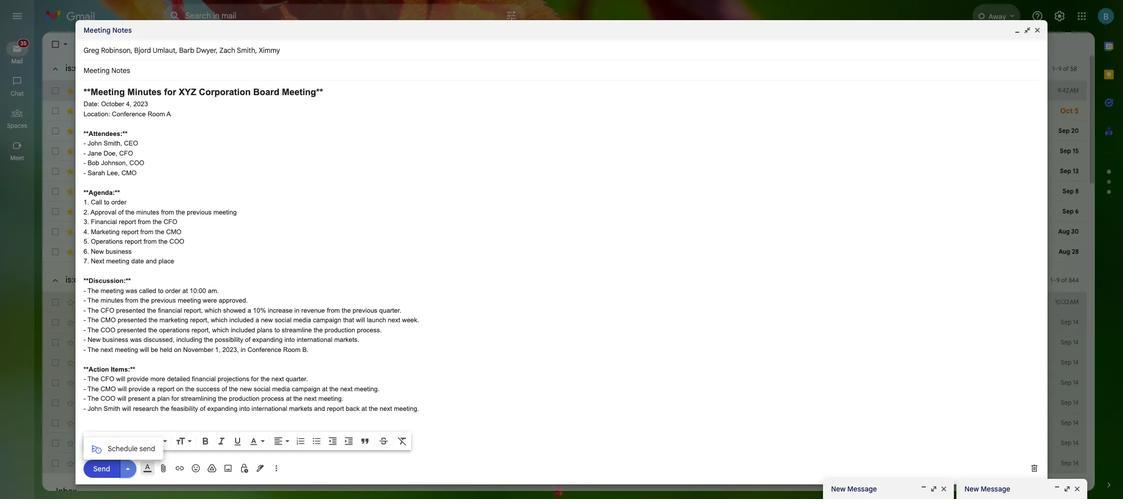 Task type: describe. For each thing, give the bounding box(es) containing it.
1 horizontal spatial your
[[332, 459, 346, 468]]

board inside the "message body" text box
[[253, 87, 280, 97]]

bjord
[[134, 46, 151, 55]]

can
[[229, 378, 241, 387]]

hey for hey can i borrow your grill?
[[216, 378, 227, 387]]

1 vertical spatial which
[[211, 316, 228, 324]]

, left bjord
[[131, 46, 132, 55]]

1.
[[84, 198, 89, 206]]

10%
[[253, 306, 266, 314]]

minutes inside row
[[284, 298, 310, 307]]

to right invited
[[282, 86, 289, 95]]

of inside **discussion:** - the meeting was called to order at 10:00 am. - the minutes from the previous meeting were approved. - the cfo presented the financial report, which showed a 10% increase in revenue from the previous quarter. - the cmo presented the marketing report, which included a new social media campaign that will launch next week. - the coo presented the operations report, which included plans to streamline the production process. - new business was discussed, including the possibility of expanding into international markets. - the next meeting will be held on november 1, 2023, in conference room b.
[[245, 336, 251, 343]]

wonderful
[[246, 459, 279, 468]]

ximmy
[[259, 46, 280, 55]]

9 for is:starred
[[1059, 65, 1062, 72]]

to right off
[[245, 318, 252, 327]]

meeting down 10:00
[[178, 297, 201, 304]]

that inside row
[[301, 318, 314, 327]]

2 vertical spatial previous
[[353, 306, 378, 314]]

called
[[139, 287, 156, 294]]

cmo inside row
[[872, 298, 889, 307]]

next up markets
[[304, 395, 317, 402]]

sep 14 for hey can i borrow your grill?
[[1061, 379, 1079, 386]]

1 vertical spatial included
[[231, 326, 255, 334]]

further?
[[532, 398, 558, 407]]

row containing yelp inland empire
[[42, 201, 1087, 222]]

a inside "date: october 4, 2023 location: conference room a"
[[167, 110, 171, 118]]

**meeting minutes for xyz corporation board meeting**
[[84, 87, 323, 97]]

have
[[223, 459, 239, 468]]

2 yelp from the top
[[96, 126, 110, 135]]

5
[[1075, 106, 1079, 115]]

coo inside **attendees:** - john smith, ceo - jane doe, cfo - bob johnson, coo - sarah lee, cmo
[[129, 159, 144, 167]]

minutes inside **discussion:** - the meeting was called to order at 10:00 am. - the minutes from the previous meeting were approved. - the cfo presented the financial report, which showed a 10% increase in revenue from the previous quarter. - the cmo presented the marketing report, which included a new social media campaign that will launch next week. - the coo presented the operations report, which included plans to streamline the production process. - new business was discussed, including the possibility of expanding into international markets. - the next meeting will be held on november 1, 2023, in conference room b.
[[101, 297, 124, 304]]

7 sep 14 from the top
[[1061, 439, 1079, 447]]

2023 inside "date: october 4, 2023 location: conference room a"
[[133, 100, 148, 108]]

a right schedule
[[464, 398, 468, 407]]

pop out image for meeting notes
[[1024, 26, 1032, 34]]

sep 14 for hats off to you for pulling that 2 hour presentation
[[1061, 318, 1079, 326]]

2023,
[[223, 346, 239, 353]]

john inside row
[[654, 298, 670, 307]]

inland up financial
[[112, 207, 133, 216]]

1 vertical spatial meeting.
[[319, 395, 344, 402]]

14 for i have some concerns about the direction of the project. can we schedule a  meeting to discuss further?
[[1074, 399, 1079, 406]]

14 inside draft row
[[1074, 359, 1079, 366]]

been
[[241, 86, 257, 95]]

2 horizontal spatial in
[[295, 306, 300, 314]]

smith, inside row
[[672, 298, 692, 307]]

report right financial
[[119, 218, 136, 226]]

3 yelp inland empire row from the top
[[42, 222, 1087, 242]]

showed
[[223, 306, 246, 314]]

**action items:** - the cfo will provide more detailed financial projections for the next quarter. - the cmo will provide a report on the success of the new social media campaign at the next meeting. - the coo will present a plan for streamlining the production process at the next meeting. - john smith will research the feasibility of expanding into international markets and report back at the next meeting.
[[84, 365, 419, 412]]

next left the can
[[380, 405, 392, 412]]

**attendees:** inside row
[[601, 298, 648, 307]]

sep 15
[[1060, 147, 1079, 155]]

1 vertical spatial report,
[[190, 316, 209, 324]]

for right can
[[251, 375, 259, 383]]

coo inside **discussion:** - the meeting was called to order at 10:00 am. - the minutes from the previous meeting were approved. - the cfo presented the financial report, which showed a 10% increase in revenue from the previous quarter. - the cmo presented the marketing report, which included a new social media campaign that will launch next week. - the coo presented the operations report, which included plans to streamline the production process. - new business was discussed, including the possibility of expanding into international markets. - the next meeting will be held on november 1, 2023, in conference room b.
[[101, 326, 116, 334]]

6.
[[84, 248, 89, 255]]

poll:
[[261, 439, 281, 448]]

inbox for inbox
[[56, 487, 77, 497]]

possibility
[[215, 336, 243, 343]]

2 vertical spatial presented
[[117, 326, 146, 334]]

order inside **discussion:** - the meeting was called to order at 10:00 am. - the minutes from the previous meeting were approved. - the cfo presented the financial report, which showed a 10% increase in revenue from the previous quarter. - the cmo presented the marketing report, which included a new social media campaign that will launch next week. - the coo presented the operations report, which included plans to streamline the production process. - new business was discussed, including the possibility of expanding into international markets. - the next meeting will be held on november 1, 2023, in conference room b.
[[165, 287, 181, 294]]

4.
[[84, 228, 89, 235]]

1 vertical spatial was
[[130, 336, 142, 343]]

20
[[1072, 127, 1079, 134]]

cfo inside row
[[748, 298, 762, 307]]

campaign inside **discussion:** - the meeting was called to order at 10:00 am. - the minutes from the previous meeting were approved. - the cfo presented the financial report, which showed a 10% increase in revenue from the previous quarter. - the cmo presented the marketing report, which included a new social media campaign that will launch next week. - the coo presented the operations report, which included plans to streamline the production process. - new business was discussed, including the possibility of expanding into international markets. - the next meeting will be held on november 1, 2023, in conference room b.
[[313, 316, 342, 324]]

meeting notes dialog
[[76, 20, 1048, 485]]

7 row from the top
[[42, 373, 1087, 393]]

plan
[[157, 395, 170, 402]]

aug 30
[[1059, 228, 1079, 235]]

coo inside **action items:** - the cfo will provide more detailed financial projections for the next quarter. - the cmo will provide a report on the success of the new social media campaign at the next meeting. - the coo will present a plan for streamlining the production process at the next meeting. - john smith will research the feasibility of expanding into international markets and report back at the next meeting.
[[101, 395, 116, 402]]

8 the from the top
[[87, 385, 99, 393]]

row containing yelp
[[42, 101, 1087, 121]]

media inside **discussion:** - the meeting was called to order at 10:00 am. - the minutes from the previous meeting were approved. - the cfo presented the financial report, which showed a 10% increase in revenue from the previous quarter. - the cmo presented the marketing report, which included a new social media campaign that will launch next week. - the coo presented the operations report, which included plans to streamline the production process. - new business was discussed, including the possibility of expanding into international markets. - the next meeting will be held on november 1, 2023, in conference room b.
[[293, 316, 311, 324]]

johnson, inside **attendees:** - john smith, ceo - jane doe, cfo - bob johnson, coo - sarah lee, cmo
[[101, 159, 128, 167]]

inland for sep 20
[[112, 126, 133, 135]]

discard draft ‪(⌘⇧d)‬ image
[[1030, 463, 1040, 473]]

15
[[1073, 147, 1079, 155]]

**attendees:** - john smith, ceo - jane doe, cfo - bob johnson, coo - sarah lee, cmo
[[84, 130, 144, 177]]

new message for pop out image
[[832, 485, 877, 494]]

for up 2
[[311, 298, 320, 307]]

– for is:drafts
[[1053, 276, 1057, 284]]

more send options image
[[123, 464, 133, 474]]

10 row from the top
[[42, 433, 1087, 453]]

john inside **action items:** - the cfo will provide more detailed financial projections for the next quarter. - the cmo will provide a report on the success of the new social media campaign at the next meeting. - the coo will present a plan for streamlining the production process at the next meeting. - john smith will research the feasibility of expanding into international markets and report back at the next meeting.
[[88, 405, 102, 412]]

borrow
[[246, 378, 269, 387]]

for right plan
[[172, 395, 179, 402]]

14 for hey can i borrow your grill?
[[1074, 379, 1079, 386]]

greg robinson , bjord umlaut , barb dwyer , zach smith , ximmy
[[84, 46, 280, 55]]

7 14 from the top
[[1074, 439, 1079, 447]]

we
[[422, 398, 431, 407]]

financial
[[91, 218, 117, 226]]

johnson, inside row
[[783, 298, 813, 307]]

close image for meeting notes
[[1034, 26, 1042, 34]]

of left 844
[[1062, 276, 1068, 284]]

new inside **discussion:** - the meeting was called to order at 10:00 am. - the minutes from the previous meeting were approved. - the cfo presented the financial report, which showed a 10% increase in revenue from the previous quarter. - the cmo presented the marketing report, which included a new social media campaign that will launch next week. - the coo presented the operations report, which included plans to streamline the production process. - new business was discussed, including the possibility of expanding into international markets. - the next meeting will be held on november 1, 2023, in conference room b.
[[88, 336, 101, 343]]

fingerlickin'
[[219, 207, 261, 216]]

draft for meeting notes
[[96, 298, 112, 307]]

minimize image
[[1054, 485, 1062, 493]]

0 horizontal spatial in
[[241, 346, 246, 353]]

new inside **action items:** - the cfo will provide more detailed financial projections for the next quarter. - the cmo will provide a report on the success of the new social media campaign at the next meeting. - the coo will present a plan for streamlining the production process at the next meeting. - john smith will research the feasibility of expanding into international markets and report back at the next meeting.
[[240, 385, 252, 393]]

cant
[[264, 338, 278, 347]]

schedule
[[108, 444, 138, 453]]

8 row from the top
[[42, 393, 1087, 413]]

not important switch for 4th row
[[81, 297, 91, 307]]

about
[[297, 398, 316, 407]]

strikethrough ‪(⌘⇧x)‬ image
[[379, 436, 389, 446]]

john inside **attendees:** - john smith, ceo - jane doe, cfo - bob johnson, coo - sarah lee, cmo
[[88, 140, 102, 147]]

week.
[[402, 316, 419, 324]]

tableau , me 4
[[96, 86, 140, 95]]

0 vertical spatial smith
[[237, 46, 255, 55]]

not important switch for row containing yelp
[[81, 106, 91, 116]]

robinson
[[101, 46, 131, 55]]

advanced search options image
[[502, 6, 522, 26]]

yelp inland empire for aug 30
[[96, 227, 159, 236]]

sep 14 for hey how ru
[[1061, 419, 1079, 427]]

draft for hats
[[96, 318, 112, 327]]

0 vertical spatial which
[[205, 306, 221, 314]]

cmo inside '**agenda:** 1. call to order 2. approval of the minutes from the previous meeting 3. financial report from the cfo 4. marketing report from the cmo 5. operations report from the coo 6. new business 7. next meeting date and place'
[[166, 228, 181, 235]]

empire for aug 30
[[135, 227, 159, 236]]

at right back
[[362, 405, 367, 412]]

of inside row
[[361, 398, 367, 407]]

discuss
[[506, 398, 530, 407]]

date
[[131, 257, 144, 265]]

at up markets
[[286, 395, 292, 402]]

some
[[247, 398, 264, 407]]

doe, inside row
[[732, 298, 747, 307]]

bob inside row
[[769, 298, 782, 307]]

xyz inside row
[[322, 298, 334, 307]]

invited
[[259, 86, 280, 95]]

like
[[340, 338, 350, 347]]

1 – 9 of 844
[[1051, 276, 1079, 284]]

next up "direction" in the bottom left of the page
[[340, 385, 353, 393]]

row containing tableau
[[42, 81, 1087, 101]]

international inside **discussion:** - the meeting was called to order at 10:00 am. - the minutes from the previous meeting were approved. - the cfo presented the financial report, which showed a 10% increase in revenue from the previous quarter. - the cmo presented the marketing report, which included a new social media campaign that will launch next week. - the coo presented the operations report, which included plans to streamline the production process. - new business was discussed, including the possibility of expanding into international markets. - the next meeting will be held on november 1, 2023, in conference room b.
[[297, 336, 333, 343]]

presentation
[[338, 318, 378, 327]]

0 vertical spatial report,
[[184, 306, 203, 314]]

business inside **discussion:** - the meeting was called to order at 10:00 am. - the minutes from the previous meeting were approved. - the cfo presented the financial report, which showed a 10% increase in revenue from the previous quarter. - the cmo presented the marketing report, which included a new social media campaign that will launch next week. - the coo presented the operations report, which included plans to streamline the production process. - new business was discussed, including the possibility of expanding into international markets. - the next meeting will be held on november 1, 2023, in conference room b.
[[103, 336, 128, 343]]

campaign inside **action items:** - the cfo will provide more detailed financial projections for the next quarter. - the cmo will provide a report on the success of the new social media campaign at the next meeting. - the coo will present a plan for streamlining the production process at the next meeting. - john smith will research the feasibility of expanding into international markets and report back at the next meeting.
[[292, 385, 320, 393]]

14 for hey ximmy i cant remember, do you like turtles?
[[1074, 338, 1079, 346]]

2 vertical spatial report,
[[192, 326, 211, 334]]

a down 10% on the bottom left of the page
[[256, 316, 259, 324]]

sarah inside row
[[837, 298, 855, 307]]

including
[[176, 336, 202, 343]]

new inside '**agenda:** 1. call to order 2. approval of the minutes from the previous meeting 3. financial report from the cfo 4. marketing report from the cmo 5. operations report from the coo 6. new business 7. next meeting date and place'
[[91, 248, 104, 255]]

room inside "date: october 4, 2023 location: conference room a"
[[148, 110, 165, 118]]

at right grill?
[[322, 385, 328, 393]]

marketing
[[91, 228, 120, 235]]

doe, inside **attendees:** - john smith, ceo - jane doe, cfo - bob johnson, coo - sarah lee, cmo
[[104, 149, 117, 157]]

october inside row
[[450, 298, 477, 307]]

4
[[136, 87, 140, 94]]

1 vertical spatial presented
[[118, 316, 147, 324]]

xyz inside the "message body" text box
[[179, 87, 196, 97]]

meeting left date
[[106, 257, 129, 265]]

sans serif option
[[120, 436, 161, 446]]

not important switch for 5th row from the bottom of the page
[[81, 378, 91, 388]]

ceo inside **attendees:** - john smith, ceo - jane doe, cfo - bob johnson, coo - sarah lee, cmo
[[124, 140, 138, 147]]

next left grill?
[[272, 375, 284, 383]]

quarter. inside **discussion:** - the meeting was called to order at 10:00 am. - the minutes from the previous meeting were approved. - the cfo presented the financial report, which showed a 10% increase in revenue from the previous quarter. - the cmo presented the marketing report, which included a new social media campaign that will launch next week. - the coo presented the operations report, which included plans to streamline the production process. - new business was discussed, including the possibility of expanding into international markets. - the next meeting will be held on november 1, 2023, in conference room b.
[[379, 306, 402, 314]]

sans serif
[[122, 437, 156, 446]]

30
[[1072, 228, 1079, 235]]

1 for is:drafts
[[1051, 276, 1053, 284]]

meeting** inside the "message body" text box
[[282, 87, 323, 97]]

3 yelp row from the top
[[42, 242, 1087, 262]]

location: inside "date: october 4, 2023 location: conference room a"
[[84, 110, 110, 118]]

mail
[[11, 57, 23, 65]]

not important switch for first yelp row from the bottom
[[81, 247, 91, 257]]

serif
[[140, 437, 156, 446]]

**meeting inside the "message body" text box
[[84, 87, 125, 97]]

, left barb
[[176, 46, 177, 55]]

1 horizontal spatial you
[[326, 338, 338, 347]]

aug 28
[[1059, 248, 1079, 255]]

aug for yelp inland empire
[[1059, 228, 1070, 235]]

hour
[[321, 318, 336, 327]]

date: inside "date: october 4, 2023 location: conference room a"
[[84, 100, 99, 108]]

main content containing is:starred
[[42, 32, 1095, 499]]

9 row from the top
[[42, 413, 1087, 433]]

in inside row
[[284, 207, 291, 216]]

0 horizontal spatial previous
[[151, 297, 176, 304]]

concerns
[[266, 398, 296, 407]]

yelp inland empire for sep 13
[[96, 167, 159, 176]]

do
[[316, 338, 325, 347]]

of left can
[[222, 385, 227, 393]]

aug for yelp
[[1059, 248, 1071, 255]]

cmo inside **action items:** - the cfo will provide more detailed financial projections for the next quarter. - the cmo will provide a report on the success of the new social media campaign at the next meeting. - the coo will present a plan for streamlining the production process at the next meeting. - john smith will research the feasibility of expanding into international markets and report back at the next meeting.
[[101, 385, 116, 393]]

plans
[[257, 326, 273, 334]]

insert signature image
[[255, 463, 265, 473]]

toggle confidential mode image
[[239, 463, 249, 473]]

mail heading
[[0, 57, 34, 65]]

1 horizontal spatial meeting.
[[355, 385, 380, 393]]

1,
[[215, 346, 221, 353]]

meeting notes - **meeting minutes for xyz corporation board meeting** date: october 4, 2023  location: conference room a **attendees:** - john smith, ceo - jane doe,  cfo - bob johnson, coo - sarah lee, cmo **agenda:**
[[196, 298, 930, 307]]

inbox for inbox you've been invited to tableau cloud
[[198, 87, 214, 94]]

important because you marked it as important. switch for second yelp inland empire row from the bottom
[[81, 166, 91, 176]]

november
[[183, 346, 213, 353]]

0 horizontal spatial tableau
[[96, 86, 121, 95]]

1 for is:starred
[[1053, 65, 1055, 72]]

undo ‪(⌘z)‬ image
[[88, 436, 98, 446]]

inbox you've been invited to tableau cloud
[[198, 86, 336, 95]]

chat
[[11, 90, 24, 97]]

4 the from the top
[[87, 316, 99, 324]]

expanding inside **discussion:** - the meeting was called to order at 10:00 am. - the minutes from the previous meeting were approved. - the cfo presented the financial report, which showed a 10% increase in revenue from the previous quarter. - the cmo presented the marketing report, which included a new social media campaign that will launch next week. - the coo presented the operations report, which included plans to streamline the production process. - new business was discussed, including the possibility of expanding into international markets. - the next meeting will be held on november 1, 2023, in conference room b.
[[252, 336, 283, 343]]

2
[[315, 318, 319, 327]]

0 vertical spatial presented
[[116, 306, 145, 314]]

0 horizontal spatial you
[[253, 318, 265, 327]]

0 vertical spatial your
[[271, 378, 285, 387]]

more options image
[[273, 463, 280, 473]]

previous inside '**agenda:** 1. call to order 2. approval of the minutes from the previous meeting 3. financial report from the cfo 4. marketing report from the cmo 5. operations report from the coo 6. new business 7. next meeting date and place'
[[187, 208, 212, 216]]

7 yelp from the top
[[96, 227, 110, 236]]

0 vertical spatial included
[[229, 316, 254, 324]]

meeting right schedule
[[470, 398, 496, 407]]

for right 4
[[164, 87, 176, 97]]

minimize image for new message
[[920, 485, 928, 493]]

revenue
[[301, 306, 325, 314]]

1 yelp from the top
[[96, 106, 110, 115]]

that inside **discussion:** - the meeting was called to order at 10:00 am. - the minutes from the previous meeting were approved. - the cfo presented the financial report, which showed a 10% increase in revenue from the previous quarter. - the cmo presented the marketing report, which included a new social media campaign that will launch next week. - the coo presented the operations report, which included plans to streamline the production process. - new business was discussed, including the possibility of expanding into international markets. - the next meeting will be held on november 1, 2023, in conference room b.
[[343, 316, 354, 324]]

draft for spooky season
[[96, 439, 112, 448]]

0 vertical spatial provide
[[127, 375, 149, 383]]

pulling
[[278, 318, 299, 327]]

and inside '**agenda:** 1. call to order 2. approval of the minutes from the previous meeting 3. financial report from the cfo 4. marketing report from the cmo 5. operations report from the coo 6. new business 7. next meeting date and place'
[[146, 257, 157, 265]]

- hats off to you for pulling that 2 hour presentation
[[211, 318, 378, 327]]

report left back
[[327, 405, 344, 412]]

to right the plans
[[275, 326, 280, 334]]

weekend!
[[280, 459, 311, 468]]

yelp inland empire for sep 20
[[96, 126, 159, 135]]

lee, inside **attendees:** - john smith, ceo - jane doe, cfo - bob johnson, coo - sarah lee, cmo
[[107, 169, 120, 177]]

a right have
[[241, 459, 245, 468]]

projections
[[218, 375, 249, 383]]

sep 6
[[1063, 208, 1079, 215]]

minutes inside the "message body" text box
[[127, 87, 162, 97]]

3.
[[84, 218, 89, 226]]

schedule
[[433, 398, 462, 407]]

1 the from the top
[[87, 287, 99, 294]]

i for can
[[243, 378, 244, 387]]

conference inside "date: october 4, 2023 location: conference room a"
[[112, 110, 146, 118]]

increase
[[268, 306, 293, 314]]

important because you marked it as important. switch for third yelp inland empire row from the bottom
[[81, 126, 91, 136]]

held
[[160, 346, 172, 353]]

send
[[140, 444, 155, 453]]

bulleted list ‪(⌘⇧8)‬ image
[[312, 436, 322, 446]]

1 vertical spatial a
[[594, 298, 599, 307]]

success
[[196, 385, 220, 393]]

smith inside **action items:** - the cfo will provide more detailed financial projections for the next quarter. - the cmo will provide a report on the success of the new social media campaign at the next meeting. - the coo will present a plan for streamlining the production process at the next meeting. - john smith will research the feasibility of expanding into international markets and report back at the next meeting.
[[104, 405, 120, 412]]

board inside row
[[376, 298, 395, 307]]

new inside **discussion:** - the meeting was called to order at 10:00 am. - the minutes from the previous meeting were approved. - the cfo presented the financial report, which showed a 10% increase in revenue from the previous quarter. - the cmo presented the marketing report, which included a new social media campaign that will launch next week. - the coo presented the operations report, which included plans to streamline the production process. - new business was discussed, including the possibility of expanding into international markets. - the next meeting will be held on november 1, 2023, in conference room b.
[[261, 316, 273, 324]]

spooky
[[196, 439, 219, 448]]

3 the from the top
[[87, 306, 99, 314]]

draft for project
[[96, 398, 112, 407]]

meeting** inside row
[[397, 298, 430, 307]]

operations
[[91, 238, 123, 245]]

next right the 😆 'image'
[[388, 316, 400, 324]]

of inside '**agenda:** 1. call to order 2. approval of the minutes from the previous meeting 3. financial report from the cfo 4. marketing report from the cmo 5. operations report from the coo 6. new business 7. next meeting date and place'
[[118, 208, 124, 216]]

for down increase
[[267, 318, 276, 327]]

notes for meeting notes
[[112, 26, 132, 35]]

send
[[93, 464, 110, 473]]

not important switch for 4th row from the bottom
[[81, 398, 91, 408]]

cmo inside **attendees:** - john smith, ceo - jane doe, cfo - bob johnson, coo - sarah lee, cmo
[[121, 169, 137, 177]]

mail, 35 unread messages image
[[17, 41, 28, 51]]

report right marketing
[[121, 228, 139, 235]]

1 hats from the left
[[196, 318, 211, 327]]

cfo inside **attendees:** - john smith, ceo - jane doe, cfo - bob johnson, coo - sarah lee, cmo
[[119, 149, 133, 157]]

umlaut
[[153, 46, 176, 55]]

**agenda:** inside '**agenda:** 1. call to order 2. approval of the minutes from the previous meeting 3. financial report from the cfo 4. marketing report from the cmo 5. operations report from the coo 6. new business 7. next meeting date and place'
[[84, 189, 120, 196]]

back
[[346, 405, 360, 412]]

Subject field
[[84, 65, 1040, 76]]

financial inside **discussion:** - the meeting was called to order at 10:00 am. - the minutes from the previous meeting were approved. - the cfo presented the financial report, which showed a 10% increase in revenue from the previous quarter. - the cmo presented the marketing report, which included a new social media campaign that will launch next week. - the coo presented the operations report, which included plans to streamline the production process. - new business was discussed, including the possibility of expanding into international markets. - the next meeting will be held on november 1, 2023, in conference room b.
[[158, 306, 182, 314]]

3 yelp from the top
[[96, 147, 110, 156]]

0 vertical spatial was
[[126, 287, 137, 294]]

have
[[230, 398, 245, 407]]

cfo inside **action items:** - the cfo will provide more detailed financial projections for the next quarter. - the cmo will provide a report on the success of the new social media campaign at the next meeting. - the coo will present a plan for streamlining the production process at the next meeting. - john smith will research the feasibility of expanding into international markets and report back at the next meeting.
[[101, 375, 114, 383]]

not important switch for third yelp row from the bottom of the page
[[81, 146, 91, 156]]

meeting up items:**
[[115, 346, 138, 353]]

a down more
[[152, 385, 156, 393]]

underline ‪(⌘u)‬ image
[[233, 437, 243, 447]]

marketing
[[160, 316, 188, 324]]

redo ‪(⌘y)‬ image
[[104, 436, 114, 446]]

be
[[151, 346, 158, 353]]

2 vertical spatial meeting.
[[394, 405, 419, 412]]

is:starred
[[65, 63, 101, 74]]

schedule send
[[108, 444, 155, 453]]



Task type: vqa. For each thing, say whether or not it's contained in the screenshot.
Conference
yes



Task type: locate. For each thing, give the bounding box(es) containing it.
2 important because you marked it as important. switch from the top
[[81, 126, 91, 136]]

1 horizontal spatial sarah
[[837, 298, 855, 307]]

on inside **action items:** - the cfo will provide more detailed financial projections for the next quarter. - the cmo will provide a report on the success of the new social media campaign at the next meeting. - the coo will present a plan for streamlining the production process at the next meeting. - john smith will research the feasibility of expanding into international markets and report back at the next meeting.
[[176, 385, 184, 393]]

0 horizontal spatial lee,
[[107, 169, 120, 177]]

can
[[408, 398, 420, 407]]

, left ximmy
[[255, 46, 257, 55]]

important because you marked it as important. switch
[[81, 86, 91, 96], [81, 126, 91, 136], [81, 166, 91, 176], [81, 206, 91, 217]]

media inside **action items:** - the cfo will provide more detailed financial projections for the next quarter. - the cmo will provide a report on the success of the new social media campaign at the next meeting. - the coo will present a plan for streamlining the production process at the next meeting. - john smith will research the feasibility of expanding into international markets and report back at the next meeting.
[[272, 385, 290, 393]]

not important switch
[[81, 106, 91, 116], [81, 146, 91, 156], [81, 186, 91, 196], [81, 227, 91, 237], [81, 247, 91, 257], [81, 297, 91, 307], [81, 317, 91, 327], [81, 337, 91, 348], [81, 358, 91, 368], [81, 378, 91, 388], [81, 398, 91, 408], [81, 418, 91, 428], [81, 438, 91, 448], [81, 458, 91, 468]]

to right called on the bottom
[[158, 287, 164, 294]]

into
[[285, 336, 295, 343], [239, 405, 250, 412]]

business up items:**
[[103, 336, 128, 343]]

3 yelp inland empire from the top
[[96, 207, 159, 216]]

is:drafts button
[[45, 270, 100, 290]]

you down 10% on the bottom left of the page
[[253, 318, 265, 327]]

1 horizontal spatial message
[[981, 485, 1011, 494]]

inland for sep 13
[[112, 167, 133, 176]]

new message
[[832, 485, 877, 494], [965, 485, 1011, 494]]

yelp inland empire row
[[42, 121, 1087, 141], [42, 161, 1087, 181], [42, 222, 1087, 242]]

8 sep 14 from the top
[[1061, 459, 1079, 467]]

0 vertical spatial october
[[101, 100, 124, 108]]

next
[[388, 316, 400, 324], [101, 346, 113, 353], [272, 375, 284, 383], [340, 385, 353, 393], [304, 395, 317, 402], [380, 405, 392, 412]]

2023 inside row
[[486, 298, 502, 307]]

**agenda:** inside row
[[890, 298, 930, 307]]

1 horizontal spatial minutes
[[136, 208, 159, 216]]

at inside **discussion:** - the meeting was called to order at 10:00 am. - the minutes from the previous meeting were approved. - the cfo presented the financial report, which showed a 10% increase in revenue from the previous quarter. - the cmo presented the marketing report, which included a new social media campaign that will launch next week. - the coo presented the operations report, which included plans to streamline the production process. - new business was discussed, including the possibility of expanding into international markets. - the next meeting will be held on november 1, 2023, in conference room b.
[[182, 287, 188, 294]]

b.
[[303, 346, 309, 353]]

oct
[[1061, 106, 1073, 115]]

1 horizontal spatial quarter.
[[379, 306, 402, 314]]

and right markets
[[314, 405, 325, 412]]

yelp row
[[42, 141, 1087, 161], [42, 181, 1087, 201], [42, 242, 1087, 262]]

call
[[91, 198, 102, 206]]

international
[[297, 336, 333, 343], [252, 405, 287, 412]]

inland up "operations"
[[112, 227, 133, 236]]

into up how
[[239, 405, 250, 412]]

5 not important switch from the top
[[81, 247, 91, 257]]

1 vertical spatial **meeting
[[250, 298, 282, 307]]

ceo inside row
[[694, 298, 708, 307]]

hey left can
[[216, 378, 227, 387]]

1 horizontal spatial date:
[[432, 298, 449, 307]]

4 sep 14 from the top
[[1061, 379, 1079, 386]]

report up date
[[125, 238, 142, 245]]

3 sep 14 from the top
[[1061, 359, 1079, 366]]

0 horizontal spatial new
[[240, 385, 252, 393]]

draft for hello
[[96, 419, 112, 428]]

production
[[325, 326, 355, 334], [229, 395, 260, 402]]

media
[[293, 316, 311, 324], [272, 385, 290, 393]]

1 horizontal spatial bob
[[769, 298, 782, 307]]

3 important because you marked it as important. switch from the top
[[81, 166, 91, 176]]

1 horizontal spatial minutes
[[284, 298, 310, 307]]

3 14 from the top
[[1074, 359, 1079, 366]]

new message for pop out icon for new message
[[965, 485, 1011, 494]]

chat heading
[[0, 90, 34, 98]]

1 not important switch from the top
[[81, 106, 91, 116]]

😎 image
[[386, 319, 395, 327]]

meeting for meeting notes - **meeting minutes for xyz corporation board meeting** date: october 4, 2023  location: conference room a **attendees:** - john smith, ceo - jane doe,  cfo - bob johnson, coo - sarah lee, cmo **agenda:**
[[196, 298, 222, 307]]

– for is:starred
[[1055, 65, 1059, 72]]

1 vertical spatial pop out image
[[1064, 485, 1072, 493]]

numbered list ‪(⌘⇧7)‬ image
[[296, 436, 306, 446]]

report,
[[184, 306, 203, 314], [190, 316, 209, 324], [192, 326, 211, 334]]

sep 14
[[1061, 318, 1079, 326], [1061, 338, 1079, 346], [1061, 359, 1079, 366], [1061, 379, 1079, 386], [1061, 399, 1079, 406], [1061, 419, 1079, 427], [1061, 439, 1079, 447], [1061, 459, 1079, 467]]

1 horizontal spatial smith,
[[672, 298, 692, 307]]

1 vertical spatial you
[[326, 338, 338, 347]]

quarter. up about
[[286, 375, 308, 383]]

meeting for meeting notes
[[84, 26, 111, 35]]

to left discuss
[[498, 398, 504, 407]]

1 message from the left
[[848, 485, 877, 494]]

4 yelp from the top
[[96, 167, 110, 176]]

draft for friday
[[96, 459, 112, 468]]

14 for hey how ru
[[1074, 419, 1079, 427]]

settings image
[[1054, 10, 1066, 22]]

social
[[275, 316, 292, 324], [254, 385, 271, 393]]

7 not important switch from the top
[[81, 317, 91, 327]]

xyz left the you've at the top left of page
[[179, 87, 196, 97]]

9 the from the top
[[87, 395, 99, 402]]

1 draft from the top
[[96, 298, 112, 307]]

**meeting up the plans
[[250, 298, 282, 307]]

1 horizontal spatial meeting
[[196, 298, 222, 307]]

0 vertical spatial business
[[106, 248, 132, 255]]

2 row from the top
[[42, 101, 1087, 121]]

will
[[356, 316, 365, 324], [140, 346, 149, 353], [116, 375, 125, 383], [118, 385, 127, 393], [117, 395, 126, 402], [122, 405, 131, 412]]

inland for aug 30
[[112, 227, 133, 236]]

minutes up - hats off to you for pulling that 2 hour presentation
[[284, 298, 310, 307]]

which up the possibility
[[212, 326, 229, 334]]

1 horizontal spatial financial
[[192, 375, 216, 383]]

your up process
[[271, 378, 285, 387]]

sep 13
[[1061, 167, 1079, 175]]

xyz up hour
[[322, 298, 334, 307]]

11 not important switch from the top
[[81, 398, 91, 408]]

1 vertical spatial order
[[165, 287, 181, 294]]

corporation inside the "message body" text box
[[199, 87, 251, 97]]

which
[[205, 306, 221, 314], [211, 316, 228, 324], [212, 326, 229, 334]]

draft for grill
[[96, 378, 112, 387]]

0 horizontal spatial **attendees:**
[[84, 130, 128, 137]]

3 row from the top
[[42, 201, 1087, 222]]

, left zach
[[216, 46, 218, 55]]

4 not important switch from the top
[[81, 227, 91, 237]]

14 for hats off to you for pulling that 2 hour presentation
[[1074, 318, 1079, 326]]

wings
[[263, 207, 283, 216]]

production up markets.
[[325, 326, 355, 334]]

28
[[1072, 248, 1079, 255]]

important because you marked it as important. switch for row containing tableau
[[81, 86, 91, 96]]

6 the from the top
[[87, 346, 99, 353]]

jane inside **attendees:** - john smith, ceo - jane doe, cfo - bob johnson, coo - sarah lee, cmo
[[88, 149, 102, 157]]

send button
[[84, 460, 120, 478]]

sep 14 for i have some concerns about the direction of the project. can we schedule a  meeting to discuss further?
[[1061, 399, 1079, 406]]

place
[[159, 257, 174, 265]]

a left 10% on the bottom left of the page
[[248, 306, 251, 314]]

0 vertical spatial lee,
[[107, 169, 120, 177]]

0 horizontal spatial 4,
[[126, 100, 132, 108]]

room
[[148, 110, 165, 118], [575, 298, 593, 307], [283, 346, 301, 353]]

1 yelp inland empire from the top
[[96, 126, 159, 135]]

9 not important switch from the top
[[81, 358, 91, 368]]

hey
[[219, 419, 232, 428]]

2 vertical spatial room
[[283, 346, 301, 353]]

board
[[253, 87, 280, 97], [376, 298, 395, 307]]

1 vertical spatial **agenda:**
[[890, 298, 930, 307]]

into down streamline
[[285, 336, 295, 343]]

1 vertical spatial quarter.
[[286, 375, 308, 383]]

that up markets.
[[343, 316, 354, 324]]

international down process
[[252, 405, 287, 412]]

1 horizontal spatial in
[[284, 207, 291, 216]]

5 sep 14 from the top
[[1061, 399, 1079, 406]]

Search in mail search field
[[163, 4, 526, 28]]

a left plan
[[152, 395, 156, 402]]

am.
[[208, 287, 219, 294]]

campaign up about
[[292, 385, 320, 393]]

6 not important switch from the top
[[81, 297, 91, 307]]

2 yelp inland empire from the top
[[96, 167, 159, 176]]

empire for sep 13
[[135, 167, 159, 176]]

0 horizontal spatial quarter.
[[286, 375, 308, 383]]

sep
[[1059, 127, 1070, 134], [1060, 147, 1072, 155], [1061, 167, 1072, 175], [1063, 187, 1074, 195], [1063, 208, 1074, 215], [1061, 318, 1072, 326], [1061, 338, 1072, 346], [1061, 359, 1072, 366], [1061, 379, 1072, 386], [1061, 399, 1072, 406], [1061, 419, 1072, 427], [1061, 439, 1072, 447], [1061, 459, 1072, 467]]

order up approval
[[111, 198, 127, 206]]

that left 2
[[301, 318, 314, 327]]

meeting inside row
[[196, 298, 222, 307]]

minimize image
[[1014, 26, 1022, 34], [920, 485, 928, 493]]

friday
[[196, 459, 216, 468]]

inland
[[112, 126, 133, 135], [112, 167, 133, 176], [112, 207, 133, 216], [292, 207, 314, 216], [112, 227, 133, 236]]

0 vertical spatial a
[[167, 110, 171, 118]]

1 vertical spatial conference
[[535, 298, 573, 307]]

1 vertical spatial **attendees:**
[[601, 298, 648, 307]]

1 important because you marked it as important. switch from the top
[[81, 86, 91, 96]]

date: inside row
[[432, 298, 449, 307]]

on inside **discussion:** - the meeting was called to order at 10:00 am. - the minutes from the previous meeting were approved. - the cfo presented the financial report, which showed a 10% increase in revenue from the previous quarter. - the cmo presented the marketing report, which included a new social media campaign that will launch next week. - the coo presented the operations report, which included plans to streamline the production process. - new business was discussed, including the possibility of expanding into international markets. - the next meeting will be held on november 1, 2023, in conference room b.
[[174, 346, 181, 353]]

1 horizontal spatial international
[[297, 336, 333, 343]]

quarter. up 😎 icon
[[379, 306, 402, 314]]

close image
[[1034, 26, 1042, 34], [940, 485, 948, 493]]

2 the from the top
[[87, 297, 99, 304]]

coo inside '**agenda:** 1. call to order 2. approval of the minutes from the previous meeting 3. financial report from the cfo 4. marketing report from the cmo 5. operations report from the coo 6. new business 7. next meeting date and place'
[[169, 238, 184, 245]]

draft row
[[42, 353, 1087, 373]]

lee, inside row
[[857, 298, 871, 307]]

2 yelp row from the top
[[42, 181, 1087, 201]]

business inside '**agenda:** 1. call to order 2. approval of the minutes from the previous meeting 3. financial report from the cfo 4. marketing report from the cmo 5. operations report from the coo 6. new business 7. next meeting date and place'
[[106, 248, 132, 255]]

1 vertical spatial minutes
[[284, 298, 310, 307]]

into inside **action items:** - the cfo will provide more detailed financial projections for the next quarter. - the cmo will provide a report on the success of the new social media campaign at the next meeting. - the coo will present a plan for streamlining the production process at the next meeting. - john smith will research the feasibility of expanding into international markets and report back at the next meeting.
[[239, 405, 250, 412]]

11 row from the top
[[42, 453, 1087, 473]]

2 vertical spatial in
[[241, 346, 246, 353]]

message for pop out icon for new message
[[981, 485, 1011, 494]]

social up process
[[254, 385, 271, 393]]

0 vertical spatial quarter.
[[379, 306, 402, 314]]

was left discussed,
[[130, 336, 142, 343]]

and
[[146, 257, 157, 265], [314, 405, 325, 412]]

0 horizontal spatial media
[[272, 385, 290, 393]]

sep inside draft row
[[1061, 359, 1072, 366]]

0 vertical spatial xyz
[[179, 87, 196, 97]]

close image for new message
[[940, 485, 948, 493]]

quarter. inside **action items:** - the cfo will provide more detailed financial projections for the next quarter. - the cmo will provide a report on the success of the new social media campaign at the next meeting. - the coo will present a plan for streamlining the production process at the next meeting. - john smith will research the feasibility of expanding into international markets and report back at the next meeting.
[[286, 375, 308, 383]]

0 horizontal spatial october
[[101, 100, 124, 108]]

financial up success
[[192, 375, 216, 383]]

attach files image
[[159, 463, 169, 473]]

corporation
[[199, 87, 251, 97], [336, 298, 374, 307]]

1 horizontal spatial johnson,
[[783, 298, 813, 307]]

1 vertical spatial provide
[[129, 385, 150, 393]]

1 new message from the left
[[832, 485, 877, 494]]

search in mail image
[[166, 7, 184, 25]]

into inside **discussion:** - the meeting was called to order at 10:00 am. - the minutes from the previous meeting were approved. - the cfo presented the financial report, which showed a 10% increase in revenue from the previous quarter. - the cmo presented the marketing report, which included a new social media campaign that will launch next week. - the coo presented the operations report, which included plans to streamline the production process. - new business was discussed, including the possibility of expanding into international markets. - the next meeting will be held on november 1, 2023, in conference room b.
[[285, 336, 295, 343]]

12 not important switch from the top
[[81, 418, 91, 428]]

1 horizontal spatial ceo
[[694, 298, 708, 307]]

to inside '**agenda:** 1. call to order 2. approval of the minutes from the previous meeting 3. financial report from the cfo 4. marketing report from the cmo 5. operations report from the coo 6. new business 7. next meeting date and place'
[[104, 198, 109, 206]]

7.
[[84, 257, 89, 265]]

5 yelp from the top
[[96, 187, 110, 196]]

quarter.
[[379, 306, 402, 314], [286, 375, 308, 383]]

yelp inland empire inside row
[[96, 207, 159, 216]]

1 yelp inland empire row from the top
[[42, 121, 1087, 141]]

of right back
[[361, 398, 367, 407]]

turtles
[[196, 338, 218, 347]]

sep 14 inside draft row
[[1061, 359, 1079, 366]]

inland right wings
[[292, 207, 314, 216]]

project - i have some concerns about the direction of the project. can we schedule a  meeting to discuss further?
[[196, 398, 558, 407]]

jane inside row
[[714, 298, 730, 307]]

indent more ‪(⌘])‬ image
[[344, 436, 354, 446]]

draft for turtles
[[96, 338, 112, 347]]

not important switch for first row from the bottom
[[81, 458, 91, 468]]

0 vertical spatial yelp inland empire row
[[42, 121, 1087, 141]]

4 14 from the top
[[1074, 379, 1079, 386]]

minimize image for meeting notes
[[1014, 26, 1022, 34]]

6 row from the top
[[42, 332, 1087, 353]]

9 left 58
[[1059, 65, 1062, 72]]

1 vertical spatial minutes
[[101, 297, 124, 304]]

that
[[343, 316, 354, 324], [301, 318, 314, 327]]

pop out image for new message
[[1064, 485, 1072, 493]]

2 horizontal spatial meeting.
[[394, 405, 419, 412]]

8 14 from the top
[[1074, 459, 1079, 467]]

not important switch for 10th row from the top of the page
[[81, 438, 91, 448]]

cfo inside '**agenda:** 1. call to order 2. approval of the minutes from the previous meeting 3. financial report from the cfo 4. marketing report from the cmo 5. operations report from the coo 6. new business 7. next meeting date and place'
[[164, 218, 177, 226]]

1 vertical spatial 4,
[[479, 298, 484, 307]]

and right date
[[146, 257, 157, 265]]

was left called on the bottom
[[126, 287, 137, 294]]

jane
[[88, 149, 102, 157], [714, 298, 730, 307]]

cmo inside **discussion:** - the meeting was called to order at 10:00 am. - the minutes from the previous meeting were approved. - the cfo presented the financial report, which showed a 10% increase in revenue from the previous quarter. - the cmo presented the marketing report, which included a new social media campaign that will launch next week. - the coo presented the operations report, which included plans to streamline the production process. - new business was discussed, including the possibility of expanding into international markets. - the next meeting will be held on november 1, 2023, in conference room b.
[[101, 316, 116, 324]]

bob inside **attendees:** - john smith, ceo - jane doe, cfo - bob johnson, coo - sarah lee, cmo
[[88, 159, 99, 167]]

58
[[1071, 65, 1078, 72]]

hats up turtles
[[196, 318, 211, 327]]

message for pop out image
[[848, 485, 877, 494]]

**agenda:**
[[84, 189, 120, 196], [890, 298, 930, 307]]

conference inside **discussion:** - the meeting was called to order at 10:00 am. - the minutes from the previous meeting were approved. - the cfo presented the financial report, which showed a 10% increase in revenue from the previous quarter. - the cmo presented the marketing report, which included a new social media campaign that will launch next week. - the coo presented the operations report, which included plans to streamline the production process. - new business was discussed, including the possibility of expanding into international markets. - the next meeting will be held on november 1, 2023, in conference room b.
[[248, 346, 281, 353]]

conference inside row
[[535, 298, 573, 307]]

1 horizontal spatial that
[[343, 316, 354, 324]]

new
[[261, 316, 273, 324], [240, 385, 252, 393]]

hats left off
[[218, 318, 233, 327]]

0 vertical spatial aug
[[1059, 228, 1070, 235]]

5 draft from the top
[[96, 378, 112, 387]]

2 14 from the top
[[1074, 338, 1079, 346]]

hey for hey ximmy i cant remember, do you like turtles?
[[225, 338, 237, 347]]

smith,
[[104, 140, 122, 147], [672, 298, 692, 307]]

13 not important switch from the top
[[81, 438, 91, 448]]

1 horizontal spatial meeting**
[[397, 298, 430, 307]]

7 draft from the top
[[96, 419, 112, 428]]

expanding inside **action items:** - the cfo will provide more detailed financial projections for the next quarter. - the cmo will provide a report on the success of the new social media campaign at the next meeting. - the coo will present a plan for streamlining the production process at the next meeting. - john smith will research the feasibility of expanding into international markets and report back at the next meeting.
[[207, 405, 238, 412]]

4 important because you marked it as important. switch from the top
[[81, 206, 91, 217]]

0 vertical spatial john
[[88, 140, 102, 147]]

order left 10:00
[[165, 287, 181, 294]]

coo inside row
[[814, 298, 830, 307]]

a
[[167, 110, 171, 118], [594, 298, 599, 307]]

business
[[106, 248, 132, 255], [103, 336, 128, 343]]

-
[[84, 140, 86, 147], [84, 149, 86, 157], [84, 159, 86, 167], [84, 169, 86, 177], [84, 287, 86, 294], [84, 297, 86, 304], [245, 298, 248, 307], [650, 298, 653, 307], [710, 298, 713, 307], [764, 298, 767, 307], [832, 298, 835, 307], [84, 306, 86, 314], [84, 316, 86, 324], [213, 318, 216, 327], [84, 326, 86, 334], [84, 336, 86, 343], [220, 338, 223, 347], [84, 346, 86, 353], [84, 375, 86, 383], [211, 378, 214, 387], [84, 385, 86, 393], [84, 395, 86, 402], [221, 398, 224, 407], [84, 405, 86, 412], [214, 419, 218, 428]]

0 vertical spatial corporation
[[199, 87, 251, 97]]

indent less ‪(⌘[)‬ image
[[328, 436, 338, 446]]

meeting left wings
[[214, 208, 237, 216]]

at left 10:00
[[182, 287, 188, 294]]

6 14 from the top
[[1074, 419, 1079, 427]]

5 the from the top
[[87, 326, 99, 334]]

you right do
[[326, 338, 338, 347]]

2 vertical spatial inbox
[[56, 487, 77, 497]]

in right 2023,
[[241, 346, 246, 353]]

main content
[[42, 32, 1095, 499]]

next up **action
[[101, 346, 113, 353]]

room inside **discussion:** - the meeting was called to order at 10:00 am. - the minutes from the previous meeting were approved. - the cfo presented the financial report, which showed a 10% increase in revenue from the previous quarter. - the cmo presented the marketing report, which included a new social media campaign that will launch next week. - the coo presented the operations report, which included plans to streamline the production process. - new business was discussed, including the possibility of expanding into international markets. - the next meeting will be held on november 1, 2023, in conference room b.
[[283, 346, 301, 353]]

5 14 from the top
[[1074, 399, 1079, 406]]

new up the plans
[[261, 316, 273, 324]]

yelp
[[96, 106, 110, 115], [96, 126, 110, 135], [96, 147, 110, 156], [96, 167, 110, 176], [96, 187, 110, 196], [96, 207, 110, 216], [96, 227, 110, 236], [96, 247, 110, 256]]

0 horizontal spatial **meeting
[[84, 87, 125, 97]]

grill?
[[287, 378, 302, 387]]

i for ximmy
[[261, 338, 263, 347]]

international inside **action items:** - the cfo will provide more detailed financial projections for the next quarter. - the cmo will provide a report on the success of the new social media campaign at the next meeting. - the coo will present a plan for streamlining the production process at the next meeting. - john smith will research the feasibility of expanding into international markets and report back at the next meeting.
[[252, 405, 287, 412]]

0 horizontal spatial board
[[253, 87, 280, 97]]

2 vertical spatial which
[[212, 326, 229, 334]]

italic ‪(⌘i)‬ image
[[217, 436, 227, 446]]

0 vertical spatial meeting
[[84, 26, 111, 35]]

yelp inland empire up financial
[[96, 207, 159, 216]]

hey right 1,
[[225, 338, 237, 347]]

1 vertical spatial inbox
[[198, 208, 214, 215]]

not important switch for fifth row from the top
[[81, 317, 91, 327]]

day!
[[348, 459, 361, 468]]

0 vertical spatial conference
[[112, 110, 146, 118]]

row
[[42, 81, 1087, 101], [42, 101, 1087, 121], [42, 201, 1087, 222], [42, 292, 1087, 312], [42, 312, 1087, 332], [42, 332, 1087, 353], [42, 373, 1087, 393], [42, 393, 1087, 413], [42, 413, 1087, 433], [42, 433, 1087, 453], [42, 453, 1087, 473]]

provide up present
[[129, 385, 150, 393]]

0 vertical spatial production
[[325, 326, 355, 334]]

hello
[[196, 419, 213, 428]]

of down streamlining
[[200, 405, 206, 412]]

4 yelp inland empire from the top
[[96, 227, 159, 236]]

**agenda:** 1. call to order 2. approval of the minutes from the previous meeting 3. financial report from the cfo 4. marketing report from the cmo 5. operations report from the coo 6. new business 7. next meeting date and place
[[84, 189, 237, 265]]

**attendees:**
[[84, 130, 128, 137], [601, 298, 648, 307]]

minutes
[[127, 87, 162, 97], [284, 298, 310, 307]]

0 horizontal spatial bob
[[88, 159, 99, 167]]

financial inside **action items:** - the cfo will provide more detailed financial projections for the next quarter. - the cmo will provide a report on the success of the new social media campaign at the next meeting. - the coo will present a plan for streamlining the production process at the next meeting. - john smith will research the feasibility of expanding into international markets and report back at the next meeting.
[[192, 375, 216, 383]]

0 vertical spatial 1
[[1053, 65, 1055, 72]]

– left 844
[[1053, 276, 1057, 284]]

international up b. at bottom left
[[297, 336, 333, 343]]

not important switch inside draft row
[[81, 358, 91, 368]]

not important switch for third yelp inland empire row from the top of the page
[[81, 227, 91, 237]]

0 horizontal spatial hats
[[196, 318, 211, 327]]

sarah inside **attendees:** - john smith, ceo - jane doe, cfo - bob johnson, coo - sarah lee, cmo
[[88, 169, 105, 177]]

smith, inside **attendees:** - john smith, ceo - jane doe, cfo - bob johnson, coo - sarah lee, cmo
[[104, 140, 122, 147]]

meeting down am.
[[196, 298, 222, 307]]

1 horizontal spatial new
[[261, 316, 273, 324]]

0 vertical spatial financial
[[158, 306, 182, 314]]

0 vertical spatial social
[[275, 316, 292, 324]]

1 horizontal spatial jane
[[714, 298, 730, 307]]

sep 14 for have a wonderful weekend! enjoy your day!
[[1061, 459, 1079, 467]]

board up 'launch'
[[376, 298, 395, 307]]

bold ‪(⌘b)‬ image
[[200, 436, 211, 446]]

meeting. right about
[[319, 395, 344, 402]]

**discussion:** - the meeting was called to order at 10:00 am. - the minutes from the previous meeting were approved. - the cfo presented the financial report, which showed a 10% increase in revenue from the previous quarter. - the cmo presented the marketing report, which included a new social media campaign that will launch next week. - the coo presented the operations report, which included plans to streamline the production process. - new business was discussed, including the possibility of expanding into international markets. - the next meeting will be held on november 1, 2023, in conference room b.
[[84, 277, 419, 353]]

1 row from the top
[[42, 81, 1087, 101]]

0 vertical spatial minimize image
[[1014, 26, 1022, 34]]

yelp inland empire up call
[[96, 167, 159, 176]]

meeting** up week.
[[397, 298, 430, 307]]

1 vertical spatial previous
[[151, 297, 176, 304]]

1 vertical spatial financial
[[192, 375, 216, 383]]

important because you marked it as important. switch for row containing yelp inland empire
[[81, 206, 91, 217]]

8
[[1076, 187, 1079, 195]]

insert files using drive image
[[207, 463, 217, 473]]

minutes inside '**agenda:** 1. call to order 2. approval of the minutes from the previous meeting 3. financial report from the cfo 4. marketing report from the cmo 5. operations report from the coo 6. new business 7. next meeting date and place'
[[136, 208, 159, 216]]

corporation down zach
[[199, 87, 251, 97]]

not important switch for draft row
[[81, 358, 91, 368]]

2 draft from the top
[[96, 318, 112, 327]]

not important switch for second yelp row from the top
[[81, 186, 91, 196]]

important because you marked it as important. switch down is:starred
[[81, 86, 91, 96]]

0 horizontal spatial smith
[[104, 405, 120, 412]]

2 message from the left
[[981, 485, 1011, 494]]

feasibility
[[171, 405, 198, 412]]

empire for sep 20
[[135, 126, 159, 135]]

smith up redo ‪(⌘y)‬ icon
[[104, 405, 120, 412]]

**attendees:** inside **attendees:** - john smith, ceo - jane doe, cfo - bob johnson, coo - sarah lee, cmo
[[84, 130, 128, 137]]

insert emoji ‪(⌘⇧2)‬ image
[[191, 463, 201, 473]]

minutes down **discussion:**
[[101, 297, 124, 304]]

**meeting up "date: october 4, 2023 location: conference room a"
[[84, 87, 125, 97]]

844
[[1069, 276, 1079, 284]]

refresh image
[[81, 39, 91, 49]]

remove formatting ‪(⌘\)‬ image
[[397, 436, 407, 446]]

tab list
[[1095, 32, 1124, 463]]

minutes right approval
[[136, 208, 159, 216]]

aug inside yelp row
[[1059, 248, 1071, 255]]

meet heading
[[0, 154, 34, 162]]

social inside **action items:** - the cfo will provide more detailed financial projections for the next quarter. - the cmo will provide a report on the success of the new social media campaign at the next meeting. - the coo will present a plan for streamlining the production process at the next meeting. - john smith will research the feasibility of expanding into international markets and report back at the next meeting.
[[254, 385, 271, 393]]

1 horizontal spatial previous
[[187, 208, 212, 216]]

6 sep 14 from the top
[[1061, 419, 1079, 427]]

4, inside "date: october 4, 2023 location: conference room a"
[[126, 100, 132, 108]]

smith right zach
[[237, 46, 255, 55]]

navigation
[[0, 32, 35, 499]]

order inside '**agenda:** 1. call to order 2. approval of the minutes from the previous meeting 3. financial report from the cfo 4. marketing report from the cmo 5. operations report from the coo 6. new business 7. next meeting date and place'
[[111, 198, 127, 206]]

1 left 58
[[1053, 65, 1055, 72]]

9 left 844
[[1057, 276, 1060, 284]]

insert link ‪(⌘k)‬ image
[[175, 463, 185, 473]]

1 14 from the top
[[1074, 318, 1079, 326]]

process.
[[357, 326, 382, 334]]

1 sep 14 from the top
[[1061, 318, 1079, 326]]

spooky season
[[196, 439, 244, 448]]

1 horizontal spatial tableau
[[290, 86, 315, 95]]

0 horizontal spatial smith,
[[104, 140, 122, 147]]

meeting. left the we
[[394, 405, 419, 412]]

notes inside dialog
[[112, 26, 132, 35]]

project.
[[382, 398, 406, 407]]

2 not important switch from the top
[[81, 146, 91, 156]]

pop out image
[[930, 485, 938, 493]]

tableau left me at the top left of page
[[96, 86, 121, 95]]

of left 58
[[1064, 65, 1069, 72]]

turtles - hey ximmy i cant remember, do you like turtles?
[[196, 338, 377, 347]]

0 vertical spatial on
[[174, 346, 181, 353]]

9 draft from the top
[[96, 459, 112, 468]]

october inside "date: october 4, 2023 location: conference room a"
[[101, 100, 124, 108]]

i
[[226, 398, 228, 407]]

financial
[[158, 306, 182, 314], [192, 375, 216, 383]]

report up plan
[[157, 385, 174, 393]]

–
[[1055, 65, 1059, 72], [1053, 276, 1057, 284]]

process
[[261, 395, 284, 402]]

meeting**
[[282, 87, 323, 97], [397, 298, 430, 307]]

pop out image
[[1024, 26, 1032, 34], [1064, 485, 1072, 493]]

9 for is:drafts
[[1057, 276, 1060, 284]]

3 not important switch from the top
[[81, 186, 91, 196]]

streamline
[[282, 326, 312, 334]]

2 hats from the left
[[218, 318, 233, 327]]

doe,
[[104, 149, 117, 157], [732, 298, 747, 307]]

14 for have a wonderful weekend! enjoy your day!
[[1074, 459, 1079, 467]]

0 vertical spatial 4,
[[126, 100, 132, 108]]

🎃 image
[[251, 440, 259, 448]]

close image
[[1074, 485, 1082, 493]]

Message Body text field
[[84, 86, 1040, 429]]

i left cant at the bottom left of the page
[[261, 338, 263, 347]]

meeting** right invited
[[282, 87, 323, 97]]

1 horizontal spatial order
[[165, 287, 181, 294]]

meeting down **discussion:**
[[101, 287, 124, 294]]

insert photo image
[[223, 463, 233, 473]]

tableau left cloud at left top
[[290, 86, 315, 95]]

notes inside row
[[224, 298, 243, 307]]

launch
[[367, 316, 386, 324]]

10 not important switch from the top
[[81, 378, 91, 388]]

inbox inside inbox fingerlickin' wings in inland empire
[[198, 208, 214, 215]]

0 vertical spatial **meeting
[[84, 87, 125, 97]]

is:starred button
[[45, 59, 105, 79]]

date: october 4, 2023 location: conference room a
[[84, 100, 171, 118]]

poll: favorite horror movie?
[[259, 439, 353, 448]]

was
[[126, 287, 137, 294], [130, 336, 142, 343]]

8 not important switch from the top
[[81, 337, 91, 348]]

spaces heading
[[0, 122, 34, 130]]

how
[[234, 419, 247, 428]]

campaign down the revenue
[[313, 316, 342, 324]]

1 vertical spatial bob
[[769, 298, 782, 307]]

1 horizontal spatial xyz
[[322, 298, 334, 307]]

meeting.
[[355, 385, 380, 393], [319, 395, 344, 402], [394, 405, 419, 412]]

financial up marketing
[[158, 306, 182, 314]]

production inside **discussion:** - the meeting was called to order at 10:00 am. - the minutes from the previous meeting were approved. - the cfo presented the financial report, which showed a 10% increase in revenue from the previous quarter. - the cmo presented the marketing report, which included a new social media campaign that will launch next week. - the coo presented the operations report, which included plans to streamline the production process. - new business was discussed, including the possibility of expanding into international markets. - the next meeting will be held on november 1, 2023, in conference room b.
[[325, 326, 355, 334]]

5 row from the top
[[42, 312, 1087, 332]]

production down grill - hey can i borrow your grill?
[[229, 395, 260, 402]]

2 vertical spatial yelp row
[[42, 242, 1087, 262]]

items:**
[[111, 365, 135, 373]]

4 row from the top
[[42, 292, 1087, 312]]

report, up turtles
[[192, 326, 211, 334]]

4 draft from the top
[[96, 358, 112, 367]]

6 yelp from the top
[[96, 207, 110, 216]]

1 horizontal spatial a
[[594, 298, 599, 307]]

1 vertical spatial yelp inland empire row
[[42, 161, 1087, 181]]

cfo inside **discussion:** - the meeting was called to order at 10:00 am. - the minutes from the previous meeting were approved. - the cfo presented the financial report, which showed a 10% increase in revenue from the previous quarter. - the cmo presented the marketing report, which included a new social media campaign that will launch next week. - the coo presented the operations report, which included plans to streamline the production process. - new business was discussed, including the possibility of expanding into international markets. - the next meeting will be held on november 1, 2023, in conference room b.
[[101, 306, 114, 314]]

8 yelp from the top
[[96, 247, 110, 256]]

2 sep 14 from the top
[[1061, 338, 1079, 346]]

not important switch for 9th row from the top
[[81, 418, 91, 428]]

1 vertical spatial 9
[[1057, 276, 1060, 284]]

navigation containing mail
[[0, 32, 35, 499]]

0 vertical spatial pop out image
[[1024, 26, 1032, 34]]

not important switch for sixth row from the bottom of the page
[[81, 337, 91, 348]]

sep 14 for hey ximmy i cant remember, do you like turtles?
[[1061, 338, 1079, 346]]

notes for meeting notes - **meeting minutes for xyz corporation board meeting** date: october 4, 2023  location: conference room a **attendees:** - john smith, ceo - jane doe,  cfo - bob johnson, coo - sarah lee, cmo **agenda:**
[[224, 298, 243, 307]]

expanding down the plans
[[252, 336, 283, 343]]

which down the showed
[[211, 316, 228, 324]]

2 new message from the left
[[965, 485, 1011, 494]]

campaign
[[313, 316, 342, 324], [292, 385, 320, 393]]

social inside **discussion:** - the meeting was called to order at 10:00 am. - the minutes from the previous meeting were approved. - the cfo presented the financial report, which showed a 10% increase in revenue from the previous quarter. - the cmo presented the marketing report, which included a new social media campaign that will launch next week. - the coo presented the operations report, which included plans to streamline the production process. - new business was discussed, including the possibility of expanding into international markets. - the next meeting will be held on november 1, 2023, in conference room b.
[[275, 316, 292, 324]]

inbox for inbox fingerlickin' wings in inland empire
[[198, 208, 214, 215]]

1 left 844
[[1051, 276, 1053, 284]]

production inside **action items:** - the cfo will provide more detailed financial projections for the next quarter. - the cmo will provide a report on the success of the new social media campaign at the next meeting. - the coo will present a plan for streamlining the production process at the next meeting. - john smith will research the feasibility of expanding into international markets and report back at the next meeting.
[[229, 395, 260, 402]]

1 vertical spatial john
[[654, 298, 670, 307]]

0 horizontal spatial production
[[229, 395, 260, 402]]

of right approval
[[118, 208, 124, 216]]

1 vertical spatial johnson,
[[783, 298, 813, 307]]

meeting inside dialog
[[84, 26, 111, 35]]

7 the from the top
[[87, 375, 99, 383]]

1 yelp row from the top
[[42, 141, 1087, 161]]

previous up presentation
[[353, 306, 378, 314]]

2 yelp inland empire row from the top
[[42, 161, 1087, 181]]

corporation inside row
[[336, 298, 374, 307]]

sep 8
[[1063, 187, 1079, 195]]

8 draft from the top
[[96, 439, 112, 448]]

quote ‪(⌘⇧9)‬ image
[[360, 436, 370, 446]]

i
[[261, 338, 263, 347], [243, 378, 244, 387]]

in right wings
[[284, 207, 291, 216]]

9:42 am
[[1058, 87, 1079, 94]]

1 vertical spatial into
[[239, 405, 250, 412]]

and inside **action items:** - the cfo will provide more detailed financial projections for the next quarter. - the cmo will provide a report on the success of the new social media campaign at the next meeting. - the coo will present a plan for streamlining the production process at the next meeting. - john smith will research the feasibility of expanding into international markets and report back at the next meeting.
[[314, 405, 325, 412]]

formatting options toolbar
[[84, 432, 411, 450]]

1 vertical spatial aug
[[1059, 248, 1071, 255]]

0 horizontal spatial financial
[[158, 306, 182, 314]]

on
[[174, 346, 181, 353], [176, 385, 184, 393]]

1 vertical spatial new
[[240, 385, 252, 393]]

14 not important switch from the top
[[81, 458, 91, 468]]

social down increase
[[275, 316, 292, 324]]

3 draft from the top
[[96, 338, 112, 347]]

remember,
[[280, 338, 315, 347]]

0 horizontal spatial expanding
[[207, 405, 238, 412]]

location: inside row
[[504, 298, 534, 307]]

0 vertical spatial location:
[[84, 110, 110, 118]]

6 draft from the top
[[96, 398, 112, 407]]

1 vertical spatial expanding
[[207, 405, 238, 412]]

from
[[161, 208, 174, 216], [138, 218, 151, 226], [140, 228, 153, 235], [144, 238, 157, 245], [125, 297, 138, 304], [327, 306, 340, 314]]

1 horizontal spatial **agenda:**
[[890, 298, 930, 307]]

0 vertical spatial doe,
[[104, 149, 117, 157]]

4, inside row
[[479, 298, 484, 307]]

😆 image
[[378, 319, 386, 327]]



